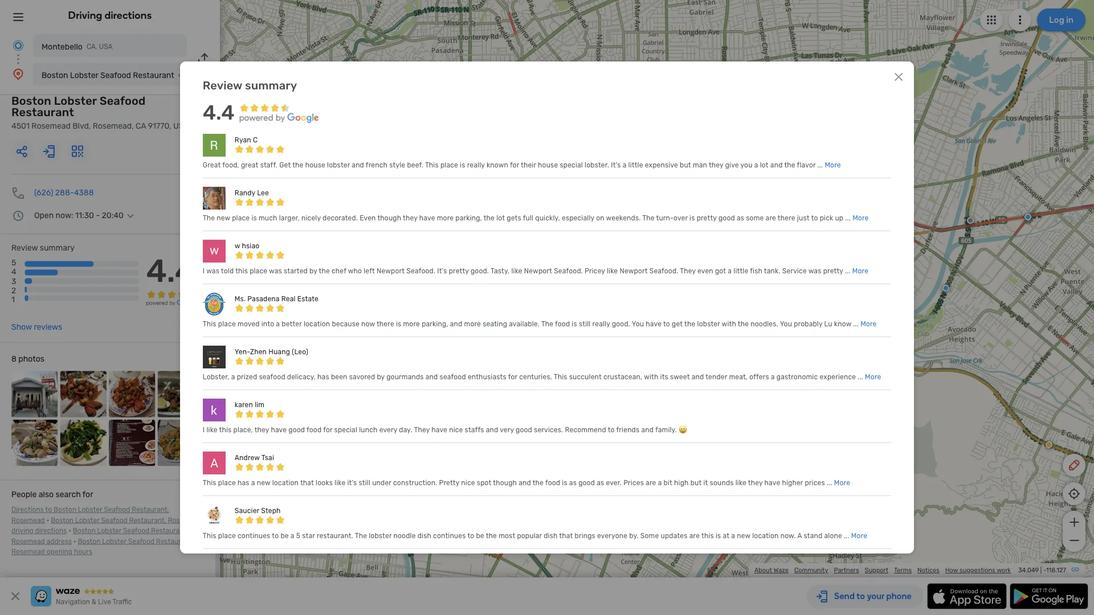 Task type: describe. For each thing, give the bounding box(es) containing it.
2 be from the left
[[476, 533, 485, 541]]

pricey
[[585, 267, 606, 275]]

most
[[499, 533, 516, 541]]

😄
[[679, 426, 686, 434]]

rosemead for boston lobster seafood restaurant, rosemead driving directions
[[168, 517, 202, 525]]

1 horizontal spatial lobster
[[369, 533, 392, 541]]

is right over
[[690, 214, 695, 222]]

place,
[[234, 426, 253, 434]]

0 vertical spatial nice
[[449, 426, 463, 434]]

1 vertical spatial still
[[359, 480, 371, 488]]

i like this place, they have good food for special lunch every day.   they have nice staffs and very good services. recommend to friends and family. 😄
[[203, 426, 686, 434]]

real
[[282, 295, 296, 303]]

pick
[[820, 214, 834, 222]]

know
[[835, 320, 852, 328]]

2 horizontal spatial new
[[737, 533, 751, 541]]

a right you
[[755, 161, 759, 169]]

0 vertical spatial that
[[300, 480, 314, 488]]

boston lobster seafood restaurant button
[[33, 63, 187, 86]]

2 house from the left
[[538, 161, 558, 169]]

1 vertical spatial 4.4
[[146, 252, 196, 290]]

and left very
[[486, 426, 499, 434]]

like left 'it's'
[[335, 480, 346, 488]]

pencil image
[[1068, 459, 1082, 473]]

ever.
[[606, 480, 622, 488]]

and right gourmands
[[426, 373, 438, 381]]

1 vertical spatial there
[[377, 320, 395, 328]]

118.127
[[1047, 567, 1067, 575]]

open
[[34, 211, 54, 220]]

french
[[366, 161, 388, 169]]

like right pricey
[[607, 267, 618, 275]]

5 inside 5 4 3 2 1
[[11, 258, 16, 268]]

place down the hsiao on the top left of page
[[250, 267, 268, 275]]

some
[[641, 533, 659, 541]]

1 vertical spatial though
[[493, 480, 517, 488]]

some
[[747, 214, 764, 222]]

0 horizontal spatial new
[[217, 214, 230, 222]]

waze
[[774, 567, 789, 575]]

0 horizontal spatial pretty
[[449, 267, 469, 275]]

probably
[[794, 320, 823, 328]]

... right up
[[846, 214, 851, 222]]

a left star
[[291, 533, 295, 541]]

3
[[11, 277, 16, 286]]

to down steph
[[272, 533, 279, 541]]

seafood for boston lobster seafood restaurant, rosemead opening hours
[[128, 538, 154, 546]]

image 2 of boston lobster seafood restaurant, rosemead image
[[60, 372, 107, 418]]

0 vertical spatial little
[[629, 161, 644, 169]]

saucier steph
[[235, 507, 281, 515]]

0 vertical spatial directions
[[105, 9, 152, 21]]

boston for boston lobster seafood restaurant
[[42, 70, 68, 80]]

1 horizontal spatial location
[[304, 320, 330, 328]]

for right "search"
[[83, 490, 93, 500]]

place down the andrew
[[218, 480, 236, 488]]

sounds
[[710, 480, 734, 488]]

1 horizontal spatial pretty
[[697, 214, 717, 222]]

show reviews
[[11, 323, 62, 332]]

directions inside boston lobster seafood restaurant, rosemead driving directions
[[35, 528, 67, 536]]

nicely
[[302, 214, 321, 222]]

1 vertical spatial review
[[11, 243, 38, 253]]

good down delicacy,
[[289, 426, 305, 434]]

link image
[[1072, 566, 1081, 575]]

friends
[[617, 426, 640, 434]]

it's
[[348, 480, 357, 488]]

style
[[390, 161, 406, 169]]

to left get
[[664, 320, 671, 328]]

good right very
[[516, 426, 533, 434]]

are for a
[[690, 533, 700, 541]]

very
[[500, 426, 514, 434]]

seating
[[483, 320, 508, 328]]

1 vertical spatial but
[[691, 480, 702, 488]]

boston for boston lobster seafood restaurant 4501 rosemead blvd, rosemead, ca 91770, usa
[[11, 94, 51, 108]]

usa for montebello
[[99, 43, 113, 51]]

rosemead inside directions to boston lobster seafood restaurant, rosemead
[[11, 517, 45, 525]]

boston for boston lobster seafood restaurant, rosemead opening hours
[[78, 538, 101, 546]]

3 newport from the left
[[620, 267, 648, 275]]

0 vertical spatial but
[[680, 161, 692, 169]]

terms link
[[895, 567, 912, 575]]

a right lobster.
[[623, 161, 627, 169]]

(626) 288-4388 link
[[34, 188, 94, 198]]

2 horizontal spatial more
[[464, 320, 481, 328]]

is left much
[[252, 214, 257, 222]]

because
[[332, 320, 360, 328]]

1 vertical spatial 5
[[296, 533, 301, 541]]

0 horizontal spatial this
[[219, 426, 232, 434]]

montebello ca, usa
[[42, 42, 113, 51]]

1 vertical spatial -
[[1044, 567, 1047, 575]]

lu
[[825, 320, 833, 328]]

lobster,
[[203, 373, 230, 381]]

have left get
[[646, 320, 662, 328]]

like right sounds
[[736, 480, 747, 488]]

now
[[362, 320, 375, 328]]

driving
[[11, 528, 33, 536]]

to right just
[[812, 214, 819, 222]]

288-
[[55, 188, 74, 198]]

seafood for boston lobster seafood restaurant, rosemead driving directions
[[101, 517, 128, 525]]

have up the tsai
[[271, 426, 287, 434]]

2 horizontal spatial pretty
[[824, 267, 844, 275]]

a down andrew tsai
[[251, 480, 255, 488]]

0 vertical spatial though
[[378, 214, 402, 222]]

1 be from the left
[[281, 533, 289, 541]]

crustacean,
[[604, 373, 643, 381]]

20:40
[[102, 211, 124, 220]]

restaurant for boston lobster seafood restaurant
[[133, 70, 174, 80]]

for left their
[[510, 161, 520, 169]]

into
[[262, 320, 274, 328]]

4501
[[11, 121, 30, 131]]

boston lobster seafood restaurant, rosemead opening hours
[[11, 538, 193, 557]]

under
[[372, 480, 392, 488]]

0 vertical spatial review summary
[[203, 79, 297, 92]]

ca, for montebello
[[87, 43, 97, 51]]

especially
[[562, 214, 595, 222]]

to left most
[[468, 533, 475, 541]]

1 horizontal spatial more
[[437, 214, 454, 222]]

w hsiao
[[235, 242, 260, 250]]

1 horizontal spatial little
[[734, 267, 749, 275]]

looks
[[316, 480, 333, 488]]

this for noodle
[[203, 533, 217, 541]]

1 vertical spatial special
[[335, 426, 358, 434]]

2 vertical spatial food
[[546, 480, 561, 488]]

tasty,
[[491, 267, 510, 275]]

0 vertical spatial are
[[766, 214, 777, 222]]

food,
[[223, 161, 239, 169]]

image 8 of boston lobster seafood restaurant, rosemead image
[[158, 420, 204, 467]]

centuries.
[[520, 373, 553, 381]]

partners link
[[835, 567, 860, 575]]

is left the 'at'
[[716, 533, 722, 541]]

directions
[[11, 506, 44, 514]]

1 seafood from the left
[[259, 373, 286, 381]]

seafood inside directions to boston lobster seafood restaurant, rosemead
[[104, 506, 130, 514]]

1 horizontal spatial still
[[579, 320, 591, 328]]

quickly,
[[536, 214, 560, 222]]

2 horizontal spatial lobster
[[698, 320, 721, 328]]

0 horizontal spatial as
[[570, 480, 577, 488]]

and left the seating
[[450, 320, 463, 328]]

... right experience
[[858, 373, 864, 381]]

turn-
[[657, 214, 674, 222]]

image 7 of boston lobster seafood restaurant, rosemead image
[[109, 420, 155, 467]]

is left known
[[460, 161, 466, 169]]

1 newport from the left
[[377, 267, 405, 275]]

have left higher
[[765, 480, 781, 488]]

1 horizontal spatial with
[[722, 320, 737, 328]]

2 seafood. from the left
[[554, 267, 583, 275]]

1 horizontal spatial really
[[593, 320, 611, 328]]

karen
[[235, 401, 253, 409]]

restaurant, inside directions to boston lobster seafood restaurant, rosemead
[[132, 506, 169, 514]]

1 vertical spatial they
[[414, 426, 430, 434]]

give
[[726, 161, 739, 169]]

place left moved
[[218, 320, 236, 328]]

1 vertical spatial location
[[272, 480, 299, 488]]

place down randy
[[232, 214, 250, 222]]

1 horizontal spatial parking,
[[456, 214, 482, 222]]

ms. pasadena real estate
[[235, 295, 319, 303]]

... right alone
[[845, 533, 850, 541]]

1 horizontal spatial lot
[[761, 161, 769, 169]]

2 you from the left
[[780, 320, 793, 328]]

this place continues to be a 5 star restaurant. the lobster noodle dish continues to be the most popular dish that brings everyone by.  some updates are this is at a new location now. a stand alone ... more
[[203, 533, 868, 541]]

image 4 of boston lobster seafood restaurant, rosemead image
[[158, 372, 204, 418]]

a right the 'offers'
[[771, 373, 775, 381]]

a right got
[[728, 267, 732, 275]]

tender
[[706, 373, 728, 381]]

lobster for boston lobster seafood restaurant, rosemead driving directions
[[75, 517, 100, 525]]

service
[[783, 267, 807, 275]]

notices link
[[918, 567, 940, 575]]

randy lee
[[235, 189, 269, 197]]

for left lunch
[[323, 426, 333, 434]]

2 continues from the left
[[433, 533, 466, 541]]

good left the some
[[719, 214, 736, 222]]

huang
[[269, 348, 290, 356]]

this for more
[[203, 320, 217, 328]]

told
[[221, 267, 234, 275]]

clock image
[[11, 209, 25, 223]]

5 4 3 2 1
[[11, 258, 16, 304]]

about
[[755, 567, 773, 575]]

this place has a new location that looks like it's still under construction. pretty nice spot though and the food is as good as ever. prices are a bit high but it sounds like they have higher prices ... more
[[203, 480, 851, 488]]

everyone
[[598, 533, 628, 541]]

work
[[997, 567, 1012, 575]]

and right spot on the bottom left of page
[[519, 480, 531, 488]]

1 horizontal spatial by
[[377, 373, 385, 381]]

are for but
[[646, 480, 657, 488]]

and left french
[[352, 161, 364, 169]]

... right flavor
[[818, 161, 824, 169]]

beef.
[[407, 161, 424, 169]]

8 photos
[[11, 355, 44, 364]]

place down saucier
[[218, 533, 236, 541]]

they right even
[[403, 214, 418, 222]]

1 horizontal spatial as
[[597, 480, 605, 488]]

place right beef.
[[441, 161, 458, 169]]

boston for boston lobster seafood restaurant, rosemead driving directions
[[51, 517, 74, 525]]

a right into
[[276, 320, 280, 328]]

by.
[[630, 533, 639, 541]]

montebello,
[[613, 419, 653, 427]]

they right place,
[[255, 426, 269, 434]]

support link
[[865, 567, 889, 575]]

lobster for boston lobster seafood restaurant, rosemead opening hours
[[102, 538, 126, 546]]

&
[[92, 599, 96, 607]]

boston lobster seafood restaurant 4501 rosemead blvd, rosemead, ca 91770, usa
[[11, 94, 189, 131]]

open now: 11:30 - 20:40
[[34, 211, 124, 220]]

image 3 of boston lobster seafood restaurant, rosemead image
[[109, 372, 155, 418]]

91770,
[[148, 121, 171, 131]]

prices
[[805, 480, 826, 488]]

2 horizontal spatial as
[[737, 214, 745, 222]]

0 vertical spatial -
[[96, 211, 100, 220]]

1 horizontal spatial it's
[[611, 161, 621, 169]]

is right now
[[396, 320, 402, 328]]

current location image
[[11, 39, 25, 52]]

0 vertical spatial has
[[318, 373, 329, 381]]

good left ever.
[[579, 480, 595, 488]]

lobster for boston lobster seafood restaurant, rosemead address
[[97, 528, 122, 536]]

image 1 of boston lobster seafood restaurant, rosemead image
[[11, 372, 58, 418]]

terms
[[895, 567, 912, 575]]

you
[[741, 161, 753, 169]]

is left ever.
[[562, 480, 568, 488]]

1 vertical spatial summary
[[40, 243, 75, 253]]

like right tasty,
[[512, 267, 523, 275]]

1 vertical spatial with
[[644, 373, 659, 381]]

higher
[[783, 480, 804, 488]]

1 vertical spatial nice
[[462, 480, 475, 488]]

noodle
[[394, 533, 416, 541]]

1 vertical spatial new
[[257, 480, 271, 488]]

0 horizontal spatial by
[[310, 267, 317, 275]]

0 horizontal spatial review summary
[[11, 243, 75, 253]]

0 vertical spatial really
[[467, 161, 485, 169]]

a left prized
[[231, 373, 235, 381]]

boston lobster seafood restaurant, rosemead opening hours link
[[11, 538, 193, 557]]

gets
[[507, 214, 522, 222]]

0 vertical spatial 4.4
[[203, 101, 235, 125]]

a left bit
[[658, 480, 662, 488]]

a right the 'at'
[[732, 533, 736, 541]]

1 dish from the left
[[418, 533, 432, 541]]

2 vertical spatial this
[[702, 533, 714, 541]]

their
[[521, 161, 537, 169]]

0 horizontal spatial it's
[[438, 267, 447, 275]]



Task type: vqa. For each thing, say whether or not it's contained in the screenshot.
topmost the for
no



Task type: locate. For each thing, give the bounding box(es) containing it.
boston down directions to boston lobster seafood restaurant, rosemead
[[73, 528, 96, 536]]

restaurant, inside boston lobster seafood restaurant, rosemead opening hours
[[156, 538, 193, 546]]

- right |
[[1044, 567, 1047, 575]]

0 horizontal spatial with
[[644, 373, 659, 381]]

call image
[[11, 186, 25, 200]]

i
[[203, 267, 205, 275], [203, 426, 205, 434]]

how
[[946, 567, 959, 575]]

1 horizontal spatial that
[[560, 533, 573, 541]]

0 horizontal spatial continues
[[238, 533, 271, 541]]

get
[[280, 161, 291, 169]]

1 horizontal spatial be
[[476, 533, 485, 541]]

continues
[[238, 533, 271, 541], [433, 533, 466, 541]]

0 vertical spatial summary
[[245, 79, 297, 92]]

4.4 left told
[[146, 252, 196, 290]]

1 horizontal spatial -
[[1044, 567, 1047, 575]]

1 horizontal spatial 5
[[296, 533, 301, 541]]

delicacy,
[[287, 373, 316, 381]]

andrew
[[235, 454, 260, 462]]

staff.
[[260, 161, 278, 169]]

restaurant inside button
[[133, 70, 174, 80]]

notices
[[918, 567, 940, 575]]

who
[[348, 267, 362, 275]]

0 horizontal spatial 4.4
[[146, 252, 196, 290]]

you left get
[[632, 320, 645, 328]]

to inside directions to boston lobster seafood restaurant, rosemead
[[45, 506, 52, 514]]

restaurant, inside boston lobster seafood restaurant, rosemead driving directions
[[129, 517, 166, 525]]

3 seafood. from the left
[[650, 267, 679, 275]]

more
[[825, 161, 842, 169], [853, 214, 869, 222], [853, 267, 869, 275], [861, 320, 877, 328], [866, 373, 882, 381], [835, 480, 851, 488], [852, 533, 868, 541]]

good
[[719, 214, 736, 222], [289, 426, 305, 434], [516, 426, 533, 434], [579, 480, 595, 488]]

0 vertical spatial new
[[217, 214, 230, 222]]

family.
[[656, 426, 677, 434]]

but left man
[[680, 161, 692, 169]]

1 horizontal spatial newport
[[525, 267, 553, 275]]

nice left staffs
[[449, 426, 463, 434]]

image 6 of boston lobster seafood restaurant, rosemead image
[[60, 420, 107, 467]]

image 5 of boston lobster seafood restaurant, rosemead image
[[11, 420, 58, 467]]

lobster inside the boston lobster seafood restaurant, rosemead address
[[97, 528, 122, 536]]

navigation & live traffic
[[56, 599, 132, 607]]

lee
[[257, 189, 269, 197]]

usa inside montebello ca, usa
[[99, 43, 113, 51]]

have down beef.
[[420, 214, 435, 222]]

x image
[[9, 590, 22, 604]]

like
[[512, 267, 523, 275], [607, 267, 618, 275], [207, 426, 218, 434], [335, 480, 346, 488], [736, 480, 747, 488]]

they right sounds
[[749, 480, 763, 488]]

boston lobster seafood restaurant, rosemead address link
[[11, 528, 188, 546]]

expensive
[[645, 161, 679, 169]]

show
[[11, 323, 32, 332]]

newport right pricey
[[620, 267, 648, 275]]

montebello
[[42, 42, 83, 51]]

available.
[[509, 320, 540, 328]]

chef
[[332, 267, 347, 275]]

decorated.
[[323, 214, 358, 222]]

x image
[[893, 70, 906, 84]]

2 horizontal spatial usa
[[668, 419, 683, 427]]

0 horizontal spatial lobster
[[327, 161, 350, 169]]

lobster inside boston lobster seafood restaurant, rosemead driving directions
[[75, 517, 100, 525]]

seafood inside boston lobster seafood restaurant, rosemead driving directions
[[101, 517, 128, 525]]

1 vertical spatial review summary
[[11, 243, 75, 253]]

ryan
[[235, 136, 251, 144]]

like left place,
[[207, 426, 218, 434]]

location down the tsai
[[272, 480, 299, 488]]

0 vertical spatial location
[[304, 320, 330, 328]]

and left family. on the bottom right of page
[[642, 426, 654, 434]]

larger,
[[279, 214, 300, 222]]

ca,
[[87, 43, 97, 51], [655, 419, 666, 427]]

1 you from the left
[[632, 320, 645, 328]]

0 horizontal spatial was
[[207, 267, 220, 275]]

even
[[360, 214, 376, 222]]

are right the some
[[766, 214, 777, 222]]

boston inside boston lobster seafood restaurant 4501 rosemead blvd, rosemead, ca 91770, usa
[[11, 94, 51, 108]]

1 vertical spatial it's
[[438, 267, 447, 275]]

prized
[[237, 373, 257, 381]]

got
[[716, 267, 727, 275]]

boston inside boston lobster seafood restaurant, rosemead opening hours
[[78, 538, 101, 546]]

boston inside directions to boston lobster seafood restaurant, rosemead
[[54, 506, 76, 514]]

reviews
[[34, 323, 62, 332]]

1 horizontal spatial there
[[778, 214, 796, 222]]

really down pricey
[[593, 320, 611, 328]]

i for i was told this place was started by the chef who left newport seafood. it's pretty good. tasty, like newport seafood. pricey like newport seafood. they even got a little fish tank. service was pretty ... more
[[203, 267, 205, 275]]

though right spot on the bottom left of page
[[493, 480, 517, 488]]

this right told
[[236, 267, 248, 275]]

0 horizontal spatial lot
[[497, 214, 505, 222]]

this
[[425, 161, 439, 169], [203, 320, 217, 328], [554, 373, 568, 381], [203, 480, 217, 488], [203, 533, 217, 541]]

seafood up boston lobster seafood restaurant, rosemead address 'link'
[[101, 517, 128, 525]]

lobster for boston lobster seafood restaurant 4501 rosemead blvd, rosemead, ca 91770, usa
[[54, 94, 97, 108]]

newport right left
[[377, 267, 405, 275]]

food down services.
[[546, 480, 561, 488]]

1 horizontal spatial was
[[269, 267, 282, 275]]

2 horizontal spatial was
[[809, 267, 822, 275]]

but
[[680, 161, 692, 169], [691, 480, 702, 488]]

restaurant.
[[317, 533, 354, 541]]

people
[[11, 490, 37, 500]]

1 horizontal spatial this
[[236, 267, 248, 275]]

rosemead inside the boston lobster seafood restaurant, rosemead address
[[11, 538, 45, 546]]

this left the 'at'
[[702, 533, 714, 541]]

boston up address
[[51, 517, 74, 525]]

is right "available."
[[572, 320, 578, 328]]

1 vertical spatial lot
[[497, 214, 505, 222]]

updates
[[661, 533, 688, 541]]

dish right noodle in the bottom of the page
[[418, 533, 432, 541]]

directions
[[105, 9, 152, 21], [35, 528, 67, 536]]

seafood up boston lobster seafood restaurant 4501 rosemead blvd, rosemead, ca 91770, usa
[[100, 70, 131, 80]]

it
[[704, 480, 709, 488]]

rosemead for boston lobster seafood restaurant, rosemead address
[[11, 538, 45, 546]]

2 vertical spatial usa
[[668, 419, 683, 427]]

parking,
[[456, 214, 482, 222], [422, 320, 449, 328]]

lobster for boston lobster seafood restaurant
[[70, 70, 98, 80]]

location image
[[11, 67, 25, 81]]

seafood inside the boston lobster seafood restaurant, rosemead address
[[123, 528, 150, 536]]

by right savored
[[377, 373, 385, 381]]

ca, right the montebello
[[87, 43, 97, 51]]

restaurant, inside the boston lobster seafood restaurant, rosemead address
[[151, 528, 188, 536]]

2 newport from the left
[[525, 267, 553, 275]]

boston inside boston lobster seafood restaurant button
[[42, 70, 68, 80]]

by right the started
[[310, 267, 317, 275]]

to left friends
[[608, 426, 615, 434]]

1 horizontal spatial house
[[538, 161, 558, 169]]

0 vertical spatial review
[[203, 79, 242, 92]]

newport right tasty,
[[525, 267, 553, 275]]

c
[[253, 136, 258, 144]]

with left noodles.
[[722, 320, 737, 328]]

0 vertical spatial i
[[203, 267, 205, 275]]

0 horizontal spatial dish
[[418, 533, 432, 541]]

the
[[293, 161, 304, 169], [785, 161, 796, 169], [484, 214, 495, 222], [319, 267, 330, 275], [685, 320, 696, 328], [738, 320, 749, 328], [533, 480, 544, 488], [486, 533, 497, 541]]

2 horizontal spatial location
[[753, 533, 779, 541]]

seafood for boston lobster seafood restaurant, rosemead address
[[123, 528, 150, 536]]

be left most
[[476, 533, 485, 541]]

lobster left noodle in the bottom of the page
[[369, 533, 392, 541]]

dish
[[418, 533, 432, 541], [544, 533, 558, 541]]

0 vertical spatial lobster
[[327, 161, 350, 169]]

steph
[[261, 507, 281, 515]]

seafood inside button
[[100, 70, 131, 80]]

lobster inside boston lobster seafood restaurant 4501 rosemead blvd, rosemead, ca 91770, usa
[[54, 94, 97, 108]]

0 horizontal spatial good.
[[471, 267, 489, 275]]

nice left spot on the bottom left of page
[[462, 480, 475, 488]]

seafood for boston lobster seafood restaurant
[[100, 70, 131, 80]]

boston up '4501'
[[11, 94, 51, 108]]

boston lobster seafood restaurant
[[42, 70, 174, 80]]

but left it
[[691, 480, 702, 488]]

0 horizontal spatial are
[[646, 480, 657, 488]]

i left told
[[203, 267, 205, 275]]

this for under
[[203, 480, 217, 488]]

it's
[[611, 161, 621, 169], [438, 267, 447, 275]]

high
[[675, 480, 689, 488]]

for left centuries.
[[509, 373, 518, 381]]

have right the day.
[[432, 426, 448, 434]]

0 vertical spatial good.
[[471, 267, 489, 275]]

gourmands
[[387, 373, 424, 381]]

seafood inside boston lobster seafood restaurant 4501 rosemead blvd, rosemead, ca 91770, usa
[[100, 94, 146, 108]]

and
[[352, 161, 364, 169], [771, 161, 783, 169], [450, 320, 463, 328], [426, 373, 438, 381], [692, 373, 704, 381], [486, 426, 499, 434], [642, 426, 654, 434], [519, 480, 531, 488]]

lobster right get
[[698, 320, 721, 328]]

1 was from the left
[[207, 267, 220, 275]]

food right "available."
[[555, 320, 570, 328]]

good. up crustacean,
[[612, 320, 631, 328]]

2 seafood from the left
[[440, 373, 466, 381]]

1 i from the top
[[203, 267, 205, 275]]

little left expensive at the right of page
[[629, 161, 644, 169]]

0 vertical spatial there
[[778, 214, 796, 222]]

seafood down yen-zhen huang (leo)
[[259, 373, 286, 381]]

i for i like this place, they have good food for special lunch every day.   they have nice staffs and very good services. recommend to friends and family. 😄
[[203, 426, 205, 434]]

rosemead inside boston lobster seafood restaurant, rosemead opening hours
[[11, 549, 45, 557]]

2 vertical spatial are
[[690, 533, 700, 541]]

directions up address
[[35, 528, 67, 536]]

0 horizontal spatial usa
[[99, 43, 113, 51]]

usa inside boston lobster seafood restaurant 4501 rosemead blvd, rosemead, ca 91770, usa
[[173, 121, 189, 131]]

estate
[[298, 295, 319, 303]]

lobster inside boston lobster seafood restaurant, rosemead opening hours
[[102, 538, 126, 546]]

0 vertical spatial food
[[555, 320, 570, 328]]

are left bit
[[646, 480, 657, 488]]

meat,
[[730, 373, 748, 381]]

1 horizontal spatial dish
[[544, 533, 558, 541]]

restaurant inside boston lobster seafood restaurant 4501 rosemead blvd, rosemead, ca 91770, usa
[[11, 106, 74, 119]]

seafood down boston lobster seafood restaurant, rosemead driving directions link
[[128, 538, 154, 546]]

restaurant up '4501'
[[11, 106, 74, 119]]

you right noodles.
[[780, 320, 793, 328]]

2 i from the top
[[203, 426, 205, 434]]

boston lobster seafood restaurant, rosemead address
[[11, 528, 188, 546]]

traffic
[[113, 599, 132, 607]]

chevron down image
[[124, 211, 137, 220]]

has down the andrew
[[238, 480, 250, 488]]

1 horizontal spatial usa
[[173, 121, 189, 131]]

with left its
[[644, 373, 659, 381]]

this
[[236, 267, 248, 275], [219, 426, 232, 434], [702, 533, 714, 541]]

2 horizontal spatial newport
[[620, 267, 648, 275]]

lobster inside button
[[70, 70, 98, 80]]

community link
[[795, 567, 829, 575]]

fish
[[751, 267, 763, 275]]

2 dish from the left
[[544, 533, 558, 541]]

weekends.
[[606, 214, 641, 222]]

0 horizontal spatial more
[[403, 320, 420, 328]]

boston for boston lobster seafood restaurant, rosemead address
[[73, 528, 96, 536]]

i left place,
[[203, 426, 205, 434]]

... right 'know'
[[854, 320, 859, 328]]

1 vertical spatial parking,
[[422, 320, 449, 328]]

restaurant, for boston lobster seafood restaurant, rosemead driving directions
[[129, 517, 166, 525]]

ca, for montebello,
[[655, 419, 666, 427]]

rosemead for boston lobster seafood restaurant, rosemead opening hours
[[11, 549, 45, 557]]

that
[[300, 480, 314, 488], [560, 533, 573, 541]]

(626)
[[34, 188, 53, 198]]

- right 11:30 at the top of the page
[[96, 211, 100, 220]]

0 vertical spatial by
[[310, 267, 317, 275]]

sweet
[[671, 373, 690, 381]]

lobster inside directions to boston lobster seafood restaurant, rosemead
[[78, 506, 102, 514]]

opening
[[47, 549, 72, 557]]

succulent
[[570, 373, 602, 381]]

seafood left enthusiasts
[[440, 373, 466, 381]]

0 horizontal spatial you
[[632, 320, 645, 328]]

restaurant, for boston lobster seafood restaurant, rosemead opening hours
[[156, 538, 193, 546]]

1 vertical spatial that
[[560, 533, 573, 541]]

lobster up boston lobster seafood restaurant, rosemead address 'link'
[[75, 517, 100, 525]]

0 horizontal spatial directions
[[35, 528, 67, 536]]

1 vertical spatial food
[[307, 426, 322, 434]]

1 horizontal spatial they
[[681, 267, 696, 275]]

0 horizontal spatial review
[[11, 243, 38, 253]]

0 vertical spatial restaurant
[[133, 70, 174, 80]]

1 horizontal spatial review
[[203, 79, 242, 92]]

directions right driving
[[105, 9, 152, 21]]

boston down the montebello
[[42, 70, 68, 80]]

noodles.
[[751, 320, 779, 328]]

you
[[632, 320, 645, 328], [780, 320, 793, 328]]

boston inside the boston lobster seafood restaurant, rosemead address
[[73, 528, 96, 536]]

1 vertical spatial this
[[219, 426, 232, 434]]

3 was from the left
[[809, 267, 822, 275]]

pretty left tasty,
[[449, 267, 469, 275]]

lot left gets
[[497, 214, 505, 222]]

0 vertical spatial special
[[560, 161, 583, 169]]

the
[[203, 214, 215, 222], [643, 214, 655, 222], [542, 320, 554, 328], [355, 533, 367, 541]]

still up succulent
[[579, 320, 591, 328]]

restaurant for boston lobster seafood restaurant 4501 rosemead blvd, rosemead, ca 91770, usa
[[11, 106, 74, 119]]

review summary down open
[[11, 243, 75, 253]]

... up 'know'
[[846, 267, 851, 275]]

1 horizontal spatial you
[[780, 320, 793, 328]]

... right prices
[[827, 480, 833, 488]]

1 horizontal spatial seafood.
[[554, 267, 583, 275]]

lobster up boston lobster seafood restaurant, rosemead driving directions link
[[78, 506, 102, 514]]

restaurant up 91770,
[[133, 70, 174, 80]]

little left the fish
[[734, 267, 749, 275]]

savored
[[349, 373, 375, 381]]

11:30
[[75, 211, 94, 220]]

1 vertical spatial has
[[238, 480, 250, 488]]

0 vertical spatial they
[[681, 267, 696, 275]]

restaurant, for boston lobster seafood restaurant, rosemead address
[[151, 528, 188, 536]]

0 horizontal spatial parking,
[[422, 320, 449, 328]]

was left the started
[[269, 267, 282, 275]]

2 was from the left
[[269, 267, 282, 275]]

karen lim
[[235, 401, 265, 409]]

usa for montebello,
[[668, 419, 683, 427]]

hsiao
[[242, 242, 260, 250]]

1 horizontal spatial are
[[690, 533, 700, 541]]

was left told
[[207, 267, 220, 275]]

though
[[378, 214, 402, 222], [493, 480, 517, 488]]

(626) 288-4388
[[34, 188, 94, 198]]

they right the day.
[[414, 426, 430, 434]]

1 vertical spatial usa
[[173, 121, 189, 131]]

and right sweet
[[692, 373, 704, 381]]

location left "now."
[[753, 533, 779, 541]]

0 horizontal spatial really
[[467, 161, 485, 169]]

there left just
[[778, 214, 796, 222]]

seafood for boston lobster seafood restaurant 4501 rosemead blvd, rosemead, ca 91770, usa
[[100, 94, 146, 108]]

live
[[98, 599, 111, 607]]

also
[[39, 490, 54, 500]]

great
[[241, 161, 259, 169]]

1 vertical spatial really
[[593, 320, 611, 328]]

ca, inside montebello ca, usa
[[87, 43, 97, 51]]

alone
[[825, 533, 843, 541]]

zoom out image
[[1068, 534, 1082, 548]]

1 vertical spatial are
[[646, 480, 657, 488]]

there right now
[[377, 320, 395, 328]]

over
[[674, 214, 688, 222]]

to
[[812, 214, 819, 222], [664, 320, 671, 328], [608, 426, 615, 434], [45, 506, 52, 514], [272, 533, 279, 541], [468, 533, 475, 541]]

has left been
[[318, 373, 329, 381]]

day.
[[399, 426, 413, 434]]

there
[[778, 214, 796, 222], [377, 320, 395, 328]]

usa up boston lobster seafood restaurant button
[[99, 43, 113, 51]]

andrew tsai
[[235, 454, 274, 462]]

1 vertical spatial little
[[734, 267, 749, 275]]

1 house from the left
[[305, 161, 326, 169]]

are right updates
[[690, 533, 700, 541]]

boston down "search"
[[54, 506, 76, 514]]

seafood. left pricey
[[554, 267, 583, 275]]

and left flavor
[[771, 161, 783, 169]]

they left give
[[709, 161, 724, 169]]

0 horizontal spatial has
[[238, 480, 250, 488]]

seafood inside boston lobster seafood restaurant, rosemead opening hours
[[128, 538, 154, 546]]

better
[[282, 320, 302, 328]]

1 vertical spatial ca,
[[655, 419, 666, 427]]

still
[[579, 320, 591, 328], [359, 480, 371, 488]]

as
[[737, 214, 745, 222], [570, 480, 577, 488], [597, 480, 605, 488]]

0 horizontal spatial little
[[629, 161, 644, 169]]

full
[[523, 214, 534, 222]]

0 horizontal spatial ca,
[[87, 43, 97, 51]]

directions to boston lobster seafood restaurant, rosemead link
[[11, 506, 169, 525]]

1 seafood. from the left
[[407, 267, 436, 275]]

1 horizontal spatial seafood
[[440, 373, 466, 381]]

0 vertical spatial this
[[236, 267, 248, 275]]

0 horizontal spatial still
[[359, 480, 371, 488]]

usa right montebello,
[[668, 419, 683, 427]]

lobster.
[[585, 161, 610, 169]]

1 vertical spatial good.
[[612, 320, 631, 328]]

4.4
[[203, 101, 235, 125], [146, 252, 196, 290]]

w
[[235, 242, 240, 250]]

rosemead inside boston lobster seafood restaurant 4501 rosemead blvd, rosemead, ca 91770, usa
[[32, 121, 71, 131]]

zoom in image
[[1068, 516, 1082, 530]]

1 horizontal spatial summary
[[245, 79, 297, 92]]

0 horizontal spatial they
[[414, 426, 430, 434]]

1 continues from the left
[[238, 533, 271, 541]]

1 vertical spatial directions
[[35, 528, 67, 536]]

that left brings at the right
[[560, 533, 573, 541]]

continues right noodle in the bottom of the page
[[433, 533, 466, 541]]

1 horizontal spatial special
[[560, 161, 583, 169]]

community
[[795, 567, 829, 575]]

0 horizontal spatial seafood
[[259, 373, 286, 381]]

seafood up boston lobster seafood restaurant, rosemead driving directions
[[104, 506, 130, 514]]

rosemead inside boston lobster seafood restaurant, rosemead driving directions
[[168, 517, 202, 525]]

boston inside boston lobster seafood restaurant, rosemead driving directions
[[51, 517, 74, 525]]

1 vertical spatial i
[[203, 426, 205, 434]]



